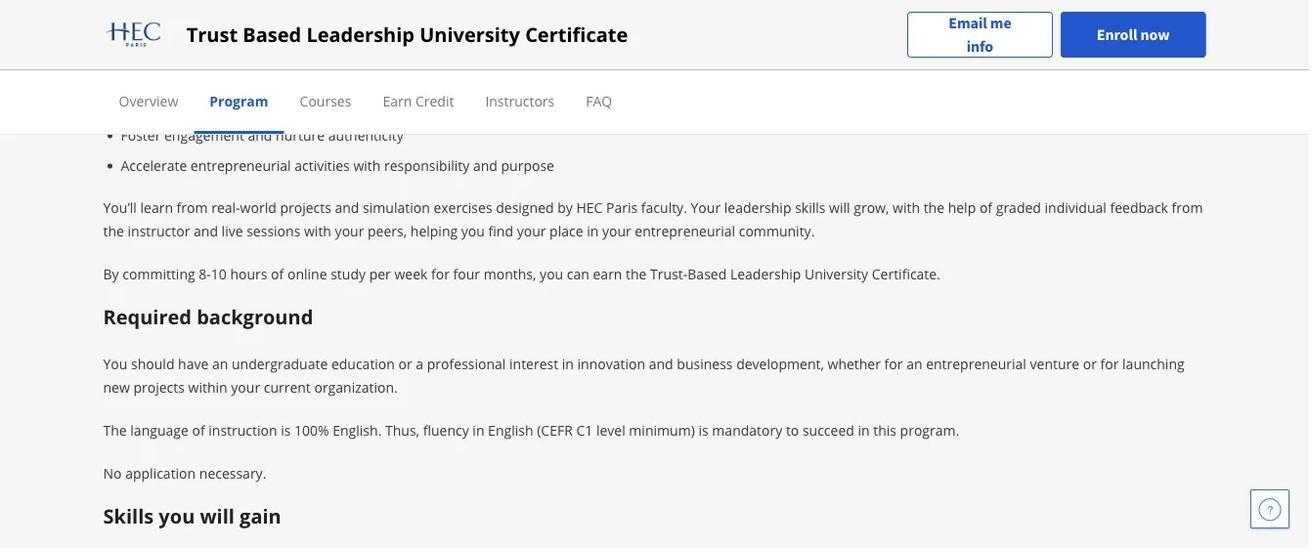 Task type: locate. For each thing, give the bounding box(es) containing it.
based
[[243, 21, 301, 48], [688, 264, 727, 283]]

an up within
[[212, 354, 228, 373]]

2 or from the left
[[1083, 354, 1097, 373]]

projects up sessions
[[280, 198, 331, 217]]

and left purpose
[[473, 156, 498, 175]]

1 horizontal spatial a
[[416, 354, 423, 373]]

0 horizontal spatial will
[[200, 503, 235, 529]]

based down your
[[688, 264, 727, 283]]

courses link
[[300, 91, 351, 110]]

1 vertical spatial leadership
[[730, 264, 801, 283]]

university up relationships
[[420, 21, 520, 48]]

and up understanding
[[252, 66, 277, 84]]

leadership up trust
[[306, 21, 415, 48]]

entrepreneurial down foster engagement and nurture authenticity
[[191, 156, 291, 175]]

1 vertical spatial a
[[416, 354, 423, 373]]

entrepreneurial left venture
[[926, 354, 1026, 373]]

and inside gain a deeper understanding of others and their differences 'list item'
[[372, 96, 397, 114]]

2 vertical spatial the
[[626, 264, 647, 283]]

email me info
[[949, 13, 1012, 56]]

1 horizontal spatial you
[[461, 221, 485, 240]]

me
[[990, 13, 1012, 33]]

have
[[178, 354, 209, 373]]

with right sessions
[[304, 221, 331, 240]]

engagement
[[164, 126, 244, 145]]

from
[[177, 198, 208, 217], [1172, 198, 1203, 217]]

relationships
[[398, 66, 481, 84]]

2 horizontal spatial entrepreneurial
[[926, 354, 1026, 373]]

you'll
[[103, 198, 137, 217]]

new
[[103, 378, 130, 396]]

list
[[111, 34, 1206, 176]]

and left the their on the top left of the page
[[372, 96, 397, 114]]

1 horizontal spatial will
[[829, 198, 850, 217]]

entrepreneurial down your
[[635, 221, 735, 240]]

by committing 8-10 hours of online study per week for four months, you can earn the trust-based leadership university certificate.
[[103, 264, 940, 283]]

now
[[1140, 25, 1170, 44]]

2 an from the left
[[906, 354, 922, 373]]

from right feedback
[[1172, 198, 1203, 217]]

instruction
[[209, 421, 277, 439]]

and left live
[[194, 221, 218, 240]]

gain
[[240, 503, 281, 529]]

gain a deeper understanding of others and their differences list item
[[121, 95, 1206, 115]]

1 horizontal spatial based
[[688, 264, 727, 283]]

helping
[[410, 221, 458, 240]]

and left business
[[649, 354, 673, 373]]

info
[[967, 37, 993, 56]]

0 horizontal spatial from
[[177, 198, 208, 217]]

1 vertical spatial university
[[805, 264, 868, 283]]

2 horizontal spatial the
[[924, 198, 945, 217]]

in right interest at the left of the page
[[562, 354, 574, 373]]

your left peers,
[[335, 221, 364, 240]]

the
[[924, 198, 945, 217], [103, 221, 124, 240], [626, 264, 647, 283]]

1 horizontal spatial projects
[[280, 198, 331, 217]]

will right skills
[[829, 198, 850, 217]]

faq link
[[586, 91, 612, 110]]

an
[[212, 354, 228, 373], [906, 354, 922, 373]]

your right within
[[231, 378, 260, 396]]

1 vertical spatial with
[[893, 198, 920, 217]]

in
[[350, 66, 362, 84], [587, 221, 599, 240], [562, 354, 574, 373], [473, 421, 484, 439], [858, 421, 870, 439]]

c1
[[576, 421, 593, 439]]

1 horizontal spatial university
[[805, 264, 868, 283]]

university left certificate.
[[805, 264, 868, 283]]

2 horizontal spatial you
[[540, 264, 563, 283]]

0 horizontal spatial an
[[212, 354, 228, 373]]

1 is from the left
[[281, 421, 291, 439]]

1 vertical spatial based
[[688, 264, 727, 283]]

is right minimum)
[[699, 421, 709, 439]]

program
[[210, 91, 268, 110]]

the down you'll
[[103, 221, 124, 240]]

the right 'earn'
[[626, 264, 647, 283]]

you down exercises
[[461, 221, 485, 240]]

a
[[154, 96, 161, 114], [416, 354, 423, 373]]

find
[[488, 221, 513, 240]]

0 horizontal spatial university
[[420, 21, 520, 48]]

others
[[327, 96, 369, 114]]

0 vertical spatial entrepreneurial
[[191, 156, 291, 175]]

0 horizontal spatial or
[[398, 354, 412, 373]]

projects
[[280, 198, 331, 217], [133, 378, 185, 396]]

of inside you'll learn from real-world projects and simulation exercises designed by hec paris faculty. your leadership skills will grow, with the help of graded individual feedback from the instructor and live sessions with your peers, helping you find your place in your entrepreneurial community.
[[980, 198, 992, 217]]

certificate
[[525, 21, 628, 48]]

0 horizontal spatial a
[[154, 96, 161, 114]]

of left others
[[311, 96, 324, 114]]

and
[[252, 66, 277, 84], [372, 96, 397, 114], [248, 126, 272, 145], [473, 156, 498, 175], [335, 198, 359, 217], [194, 221, 218, 240], [649, 354, 673, 373]]

in right trust
[[350, 66, 362, 84]]

2 from from the left
[[1172, 198, 1203, 217]]

0 horizontal spatial leadership
[[306, 21, 415, 48]]

english
[[488, 421, 533, 439]]

1 horizontal spatial with
[[353, 156, 381, 175]]

0 horizontal spatial you
[[159, 503, 195, 529]]

of right language
[[192, 421, 205, 439]]

level
[[596, 421, 625, 439]]

of inside 'list item'
[[311, 96, 324, 114]]

entrepreneurial inside accelerate entrepreneurial activities with responsibility and purpose list item
[[191, 156, 291, 175]]

2 vertical spatial entrepreneurial
[[926, 354, 1026, 373]]

1 horizontal spatial an
[[906, 354, 922, 373]]

should
[[131, 354, 174, 373]]

0 vertical spatial you
[[461, 221, 485, 240]]

your down paris
[[602, 221, 631, 240]]

for left "launching"
[[1100, 354, 1119, 373]]

for right whether
[[884, 354, 903, 373]]

in down hec
[[587, 221, 599, 240]]

trust
[[186, 21, 238, 48]]

0 vertical spatial projects
[[280, 198, 331, 217]]

you left the can
[[540, 264, 563, 283]]

1 horizontal spatial or
[[1083, 354, 1097, 373]]

your left self-
[[178, 35, 207, 54]]

based up build
[[243, 21, 301, 48]]

0 vertical spatial will
[[829, 198, 850, 217]]

leadership down community.
[[730, 264, 801, 283]]

you
[[103, 354, 127, 373]]

or right venture
[[1083, 354, 1097, 373]]

confidence
[[179, 66, 249, 84]]

a inside 'list item'
[[154, 96, 161, 114]]

thus,
[[385, 421, 419, 439]]

responsibility
[[384, 156, 470, 175]]

enhance confidence and build trust in your relationships list item
[[121, 65, 1206, 85]]

earn credit
[[383, 91, 454, 110]]

the
[[103, 421, 127, 439]]

you'll learn from real-world projects and simulation exercises designed by hec paris faculty. your leadership skills will grow, with the help of graded individual feedback from the instructor and live sessions with your peers, helping you find your place in your entrepreneurial community.
[[103, 198, 1203, 240]]

will left "gain"
[[200, 503, 235, 529]]

0 vertical spatial university
[[420, 21, 520, 48]]

the left "help"
[[924, 198, 945, 217]]

a right gain
[[154, 96, 161, 114]]

innovation
[[577, 354, 645, 373]]

is left 100% on the left
[[281, 421, 291, 439]]

feedback
[[1110, 198, 1168, 217]]

0 horizontal spatial entrepreneurial
[[191, 156, 291, 175]]

instructors
[[485, 91, 555, 110]]

0 vertical spatial a
[[154, 96, 161, 114]]

enroll now
[[1097, 25, 1170, 44]]

with right grow,
[[893, 198, 920, 217]]

fluency
[[423, 421, 469, 439]]

increase your self-awareness list item
[[121, 34, 1206, 55]]

designed
[[496, 198, 554, 217]]

with down authenticity
[[353, 156, 381, 175]]

0 vertical spatial with
[[353, 156, 381, 175]]

increase your self-awareness
[[121, 35, 306, 54]]

2 vertical spatial with
[[304, 221, 331, 240]]

overview link
[[119, 91, 178, 110]]

in inside the you should have an undergraduate education or a professional interest in innovation and business development, whether for an entrepreneurial venture or for launching new projects within your current organization.
[[562, 354, 574, 373]]

0 vertical spatial based
[[243, 21, 301, 48]]

learn
[[140, 198, 173, 217]]

will
[[829, 198, 850, 217], [200, 503, 235, 529]]

accelerate
[[121, 156, 187, 175]]

10
[[211, 264, 227, 283]]

your inside the you should have an undergraduate education or a professional interest in innovation and business development, whether for an entrepreneurial venture or for launching new projects within your current organization.
[[231, 378, 260, 396]]

1 horizontal spatial entrepreneurial
[[635, 221, 735, 240]]

paris
[[606, 198, 638, 217]]

projects down the should
[[133, 378, 185, 396]]

1 horizontal spatial is
[[699, 421, 709, 439]]

and down understanding
[[248, 126, 272, 145]]

1 horizontal spatial the
[[626, 264, 647, 283]]

in inside list item
[[350, 66, 362, 84]]

four
[[453, 264, 480, 283]]

trust-
[[650, 264, 688, 283]]

and down accelerate entrepreneurial activities with responsibility and purpose
[[335, 198, 359, 217]]

necessary.
[[199, 464, 266, 482]]

differences
[[434, 96, 505, 114]]

0 horizontal spatial based
[[243, 21, 301, 48]]

you
[[461, 221, 485, 240], [540, 264, 563, 283], [159, 503, 195, 529]]

for left four
[[431, 264, 450, 283]]

and inside the you should have an undergraduate education or a professional interest in innovation and business development, whether for an entrepreneurial venture or for launching new projects within your current organization.
[[649, 354, 673, 373]]

of right "help"
[[980, 198, 992, 217]]

gain a deeper understanding of others and their differences
[[121, 96, 505, 114]]

entrepreneurial
[[191, 156, 291, 175], [635, 221, 735, 240], [926, 354, 1026, 373]]

0 horizontal spatial projects
[[133, 378, 185, 396]]

1 vertical spatial the
[[103, 221, 124, 240]]

your
[[691, 198, 721, 217]]

0 vertical spatial leadership
[[306, 21, 415, 48]]

or right education
[[398, 354, 412, 373]]

2 horizontal spatial with
[[893, 198, 920, 217]]

hours
[[230, 264, 267, 283]]

foster
[[121, 126, 161, 145]]

from left real-
[[177, 198, 208, 217]]

1 horizontal spatial from
[[1172, 198, 1203, 217]]

0 vertical spatial the
[[924, 198, 945, 217]]

1 vertical spatial entrepreneurial
[[635, 221, 735, 240]]

for
[[431, 264, 450, 283], [884, 354, 903, 373], [1100, 354, 1119, 373]]

0 horizontal spatial is
[[281, 421, 291, 439]]

a left professional on the left bottom
[[416, 354, 423, 373]]

you down no application necessary.
[[159, 503, 195, 529]]

in left "english"
[[473, 421, 484, 439]]

undergraduate
[[232, 354, 328, 373]]

instructors link
[[485, 91, 555, 110]]

0 horizontal spatial with
[[304, 221, 331, 240]]

1 vertical spatial projects
[[133, 378, 185, 396]]

leadership
[[306, 21, 415, 48], [730, 264, 801, 283]]

nurture
[[276, 126, 325, 145]]

an right whether
[[906, 354, 922, 373]]

your up earn
[[365, 66, 394, 84]]

months,
[[484, 264, 536, 283]]

list containing increase your self-awareness
[[111, 34, 1206, 176]]

1 vertical spatial you
[[540, 264, 563, 283]]

hec paris image
[[103, 19, 163, 50]]

education
[[331, 354, 395, 373]]

projects inside you'll learn from real-world projects and simulation exercises designed by hec paris faculty. your leadership skills will grow, with the help of graded individual feedback from the instructor and live sessions with your peers, helping you find your place in your entrepreneurial community.
[[280, 198, 331, 217]]

projects inside the you should have an undergraduate education or a professional interest in innovation and business development, whether for an entrepreneurial venture or for launching new projects within your current organization.
[[133, 378, 185, 396]]



Task type: vqa. For each thing, say whether or not it's contained in the screenshot.
companies.
no



Task type: describe. For each thing, give the bounding box(es) containing it.
earn
[[593, 264, 622, 283]]

help center image
[[1258, 498, 1282, 521]]

by
[[557, 198, 573, 217]]

overview
[[119, 91, 178, 110]]

instructor
[[128, 221, 190, 240]]

activities
[[295, 156, 350, 175]]

you should have an undergraduate education or a professional interest in innovation and business development, whether for an entrepreneurial venture or for launching new projects within your current organization.
[[103, 354, 1185, 396]]

grow,
[[854, 198, 889, 217]]

courses
[[300, 91, 351, 110]]

skills
[[103, 503, 154, 529]]

1 or from the left
[[398, 354, 412, 373]]

current
[[264, 378, 311, 396]]

1 an from the left
[[212, 354, 228, 373]]

faculty.
[[641, 198, 687, 217]]

foster engagement and nurture authenticity list item
[[121, 125, 1206, 146]]

committing
[[122, 264, 195, 283]]

whether
[[828, 354, 881, 373]]

1 vertical spatial will
[[200, 503, 235, 529]]

email
[[949, 13, 987, 33]]

within
[[188, 378, 227, 396]]

self-
[[211, 35, 238, 54]]

world
[[240, 198, 276, 217]]

per
[[369, 264, 391, 283]]

place
[[550, 221, 583, 240]]

of right hours
[[271, 264, 284, 283]]

increase
[[121, 35, 175, 54]]

enroll now button
[[1061, 12, 1206, 58]]

real-
[[211, 198, 240, 217]]

2 is from the left
[[699, 421, 709, 439]]

peers,
[[368, 221, 407, 240]]

(cefr
[[537, 421, 573, 439]]

hec
[[576, 198, 603, 217]]

venture
[[1030, 354, 1079, 373]]

authenticity
[[328, 126, 404, 145]]

week
[[394, 264, 428, 283]]

leadership
[[724, 198, 791, 217]]

trust based leadership university certificate
[[186, 21, 628, 48]]

8-
[[199, 264, 211, 283]]

with inside list item
[[353, 156, 381, 175]]

understanding
[[214, 96, 307, 114]]

english.
[[333, 421, 382, 439]]

trust
[[316, 66, 346, 84]]

no application necessary.
[[103, 464, 266, 482]]

to
[[786, 421, 799, 439]]

help
[[948, 198, 976, 217]]

can
[[567, 264, 589, 283]]

launching
[[1122, 354, 1185, 373]]

accelerate entrepreneurial activities with responsibility and purpose
[[121, 156, 554, 175]]

your down designed
[[517, 221, 546, 240]]

community.
[[739, 221, 815, 240]]

required background
[[103, 303, 313, 330]]

build
[[280, 66, 312, 84]]

language
[[130, 421, 189, 439]]

and inside accelerate entrepreneurial activities with responsibility and purpose list item
[[473, 156, 498, 175]]

live
[[222, 221, 243, 240]]

program link
[[210, 91, 268, 110]]

0 horizontal spatial for
[[431, 264, 450, 283]]

in inside you'll learn from real-world projects and simulation exercises designed by hec paris faculty. your leadership skills will grow, with the help of graded individual feedback from the instructor and live sessions with your peers, helping you find your place in your entrepreneurial community.
[[587, 221, 599, 240]]

this
[[873, 421, 897, 439]]

a inside the you should have an undergraduate education or a professional interest in innovation and business development, whether for an entrepreneurial venture or for launching new projects within your current organization.
[[416, 354, 423, 373]]

entrepreneurial inside the you should have an undergraduate education or a professional interest in innovation and business development, whether for an entrepreneurial venture or for launching new projects within your current organization.
[[926, 354, 1026, 373]]

required
[[103, 303, 192, 330]]

their
[[400, 96, 430, 114]]

interest
[[509, 354, 558, 373]]

exercises
[[434, 198, 492, 217]]

succeed
[[803, 421, 854, 439]]

no
[[103, 464, 122, 482]]

mandatory
[[712, 421, 782, 439]]

earn credit link
[[383, 91, 454, 110]]

0 horizontal spatial the
[[103, 221, 124, 240]]

entrepreneurial inside you'll learn from real-world projects and simulation exercises designed by hec paris faculty. your leadership skills will grow, with the help of graded individual feedback from the instructor and live sessions with your peers, helping you find your place in your entrepreneurial community.
[[635, 221, 735, 240]]

1 horizontal spatial leadership
[[730, 264, 801, 283]]

by
[[103, 264, 119, 283]]

and inside the enhance confidence and build trust in your relationships list item
[[252, 66, 277, 84]]

1 from from the left
[[177, 198, 208, 217]]

background
[[197, 303, 313, 330]]

accelerate entrepreneurial activities with responsibility and purpose list item
[[121, 155, 1206, 176]]

graded
[[996, 198, 1041, 217]]

you inside you'll learn from real-world projects and simulation exercises designed by hec paris faculty. your leadership skills will grow, with the help of graded individual feedback from the instructor and live sessions with your peers, helping you find your place in your entrepreneurial community.
[[461, 221, 485, 240]]

and inside foster engagement and nurture authenticity list item
[[248, 126, 272, 145]]

professional
[[427, 354, 506, 373]]

deeper
[[165, 96, 210, 114]]

awareness
[[238, 35, 306, 54]]

email me info button
[[907, 11, 1053, 58]]

certificate.
[[872, 264, 940, 283]]

2 vertical spatial you
[[159, 503, 195, 529]]

earn
[[383, 91, 412, 110]]

1 horizontal spatial for
[[884, 354, 903, 373]]

foster engagement and nurture authenticity
[[121, 126, 404, 145]]

organization.
[[314, 378, 398, 396]]

gain
[[121, 96, 150, 114]]

enhance confidence and build trust in your relationships
[[121, 66, 481, 84]]

the language of instruction is 100% english. thus, fluency in english (cefr c1 level minimum) is mandatory to succeed in this program.
[[103, 421, 959, 439]]

skills
[[795, 198, 826, 217]]

study
[[331, 264, 366, 283]]

will inside you'll learn from real-world projects and simulation exercises designed by hec paris faculty. your leadership skills will grow, with the help of graded individual feedback from the instructor and live sessions with your peers, helping you find your place in your entrepreneurial community.
[[829, 198, 850, 217]]

sessions
[[247, 221, 301, 240]]

in left this
[[858, 421, 870, 439]]

2 horizontal spatial for
[[1100, 354, 1119, 373]]

application
[[125, 464, 196, 482]]

certificate menu element
[[103, 70, 1206, 134]]



